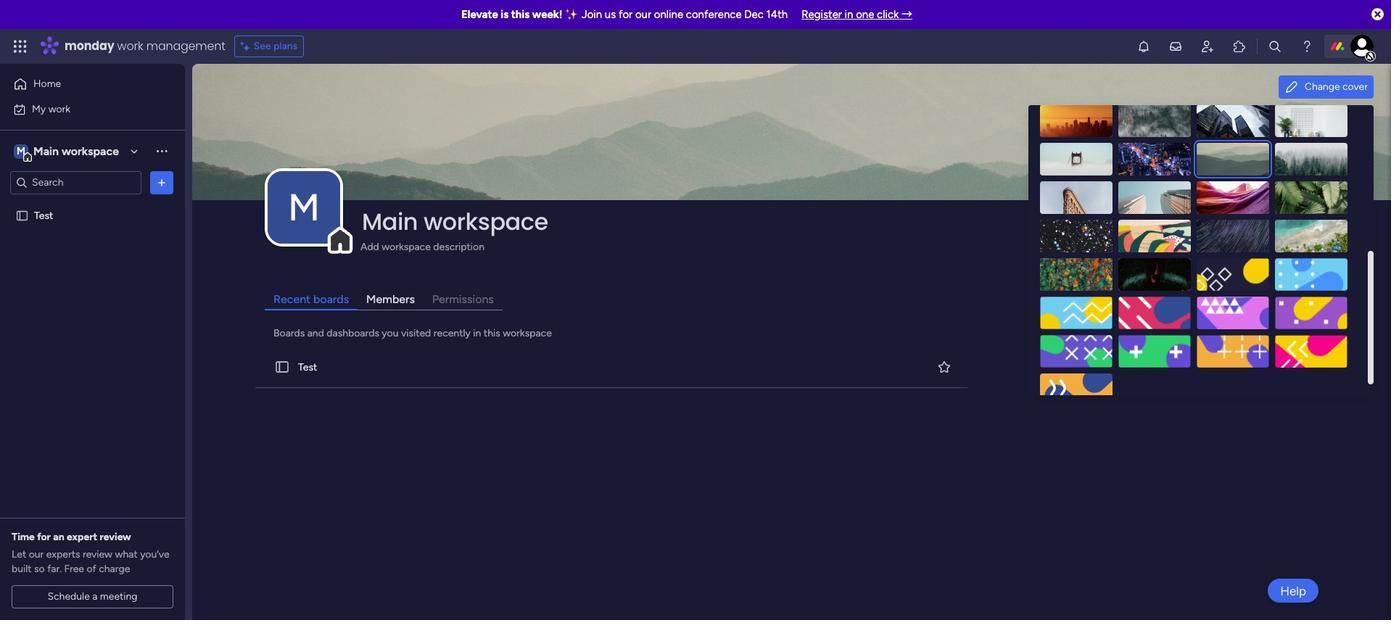 Task type: describe. For each thing, give the bounding box(es) containing it.
register in one click →
[[802, 8, 913, 21]]

0 vertical spatial for
[[619, 8, 633, 21]]

us
[[605, 8, 616, 21]]

1 vertical spatial main
[[362, 205, 418, 238]]

apps image
[[1233, 39, 1247, 54]]

you
[[382, 327, 399, 340]]

conference
[[686, 8, 742, 21]]

test for public board image
[[298, 361, 317, 373]]

home
[[33, 78, 61, 90]]

0 vertical spatial review
[[100, 531, 131, 544]]

click
[[877, 8, 899, 21]]

workspace image
[[268, 171, 340, 244]]

experts
[[46, 549, 80, 561]]

online
[[654, 8, 684, 21]]

free
[[64, 563, 84, 575]]

a
[[92, 591, 98, 603]]

work for monday
[[117, 38, 143, 54]]

recent
[[274, 293, 311, 306]]

public board image
[[274, 359, 290, 375]]

invite members image
[[1201, 39, 1215, 54]]

my work
[[32, 103, 70, 115]]

select product image
[[13, 39, 28, 54]]

charge
[[99, 563, 130, 575]]

schedule
[[47, 591, 90, 603]]

elevate is this week! ✨ join us for our online conference dec 14th
[[461, 8, 788, 21]]

add
[[361, 241, 379, 253]]

m button
[[268, 171, 340, 244]]

work for my
[[48, 103, 70, 115]]

elevate
[[461, 8, 498, 21]]

1 horizontal spatial in
[[845, 8, 854, 21]]

cover
[[1343, 81, 1369, 93]]

dashboards
[[327, 327, 379, 340]]

→
[[902, 8, 913, 21]]

dec
[[745, 8, 764, 21]]

time for an expert review let our experts review what you've built so far. free of charge
[[12, 531, 170, 575]]

workspace selection element
[[14, 143, 121, 161]]

0 horizontal spatial this
[[484, 327, 501, 340]]

my
[[32, 103, 46, 115]]

register
[[802, 8, 842, 21]]

boards
[[274, 327, 305, 340]]

plans
[[274, 40, 298, 52]]

let
[[12, 549, 26, 561]]

you've
[[140, 549, 170, 561]]

so
[[34, 563, 45, 575]]

visited
[[401, 327, 431, 340]]

help
[[1281, 584, 1307, 598]]

change cover
[[1305, 81, 1369, 93]]

my work button
[[9, 98, 156, 121]]

help button
[[1269, 579, 1319, 603]]

is
[[501, 8, 509, 21]]

brad klo image
[[1351, 35, 1374, 58]]

change cover button
[[1279, 75, 1374, 99]]

m for workspace image
[[288, 185, 320, 230]]

recent boards
[[274, 293, 349, 306]]

join
[[582, 8, 602, 21]]



Task type: locate. For each thing, give the bounding box(es) containing it.
boards and dashboards you visited recently in this workspace
[[274, 327, 552, 340]]

0 horizontal spatial in
[[473, 327, 481, 340]]

workspace options image
[[155, 144, 169, 158]]

review up the what
[[100, 531, 131, 544]]

0 horizontal spatial main workspace
[[33, 144, 119, 158]]

notifications image
[[1137, 39, 1152, 54]]

0 vertical spatial this
[[511, 8, 530, 21]]

0 horizontal spatial main
[[33, 144, 59, 158]]

test right public board image
[[298, 361, 317, 373]]

far.
[[47, 563, 62, 575]]

work
[[117, 38, 143, 54], [48, 103, 70, 115]]

inbox image
[[1169, 39, 1184, 54]]

recently
[[434, 327, 471, 340]]

main
[[33, 144, 59, 158], [362, 205, 418, 238]]

for right us
[[619, 8, 633, 21]]

monday work management
[[65, 38, 225, 54]]

m inside workspace icon
[[17, 145, 25, 157]]

our
[[636, 8, 652, 21], [29, 549, 44, 561]]

schedule a meeting
[[47, 591, 138, 603]]

workspace image
[[14, 143, 28, 159]]

1 horizontal spatial main
[[362, 205, 418, 238]]

0 vertical spatial our
[[636, 8, 652, 21]]

meeting
[[100, 591, 138, 603]]

in left one
[[845, 8, 854, 21]]

in
[[845, 8, 854, 21], [473, 327, 481, 340]]

what
[[115, 549, 138, 561]]

work inside "my work" button
[[48, 103, 70, 115]]

m inside workspace image
[[288, 185, 320, 230]]

workspace
[[62, 144, 119, 158], [424, 205, 548, 238], [382, 241, 431, 253], [503, 327, 552, 340]]

and
[[307, 327, 324, 340]]

1 horizontal spatial m
[[288, 185, 320, 230]]

our left online
[[636, 8, 652, 21]]

one
[[856, 8, 875, 21]]

0 horizontal spatial our
[[29, 549, 44, 561]]

1 vertical spatial m
[[288, 185, 320, 230]]

Search in workspace field
[[30, 174, 121, 191]]

for inside the "time for an expert review let our experts review what you've built so far. free of charge"
[[37, 531, 51, 544]]

0 horizontal spatial work
[[48, 103, 70, 115]]

of
[[87, 563, 96, 575]]

1 horizontal spatial work
[[117, 38, 143, 54]]

register in one click → link
[[802, 8, 913, 21]]

0 vertical spatial main workspace
[[33, 144, 119, 158]]

0 vertical spatial work
[[117, 38, 143, 54]]

management
[[146, 38, 225, 54]]

1 vertical spatial test
[[298, 361, 317, 373]]

0 horizontal spatial m
[[17, 145, 25, 157]]

m for workspace icon
[[17, 145, 25, 157]]

built
[[12, 563, 32, 575]]

main workspace up search in workspace field
[[33, 144, 119, 158]]

1 horizontal spatial our
[[636, 8, 652, 21]]

1 vertical spatial in
[[473, 327, 481, 340]]

see
[[254, 40, 271, 52]]

test for public board icon
[[34, 209, 53, 222]]

test
[[34, 209, 53, 222], [298, 361, 317, 373]]

1 vertical spatial main workspace
[[362, 205, 548, 238]]

1 vertical spatial this
[[484, 327, 501, 340]]

main inside workspace selection element
[[33, 144, 59, 158]]

0 vertical spatial test
[[34, 209, 53, 222]]

for left an
[[37, 531, 51, 544]]

expert
[[67, 531, 97, 544]]

option
[[0, 202, 185, 205]]

main right workspace icon
[[33, 144, 59, 158]]

0 horizontal spatial test
[[34, 209, 53, 222]]

public board image
[[15, 209, 29, 222]]

add workspace description
[[361, 241, 485, 253]]

in right 'recently' on the left bottom of the page
[[473, 327, 481, 340]]

home button
[[9, 73, 156, 96]]

an
[[53, 531, 64, 544]]

help image
[[1300, 39, 1315, 54]]

1 vertical spatial for
[[37, 531, 51, 544]]

options image
[[155, 175, 169, 190]]

this right is
[[511, 8, 530, 21]]

Main workspace field
[[358, 205, 1333, 238]]

main workspace up "description"
[[362, 205, 548, 238]]

1 horizontal spatial for
[[619, 8, 633, 21]]

test list box
[[0, 200, 185, 424]]

description
[[433, 241, 485, 253]]

change
[[1305, 81, 1341, 93]]

monday
[[65, 38, 114, 54]]

main workspace inside workspace selection element
[[33, 144, 119, 158]]

work right my
[[48, 103, 70, 115]]

0 vertical spatial main
[[33, 144, 59, 158]]

0 vertical spatial m
[[17, 145, 25, 157]]

main up 'add'
[[362, 205, 418, 238]]

schedule a meeting button
[[12, 586, 173, 609]]

our inside the "time for an expert review let our experts review what you've built so far. free of charge"
[[29, 549, 44, 561]]

see plans button
[[234, 36, 304, 57]]

permissions
[[432, 293, 494, 306]]

work right monday
[[117, 38, 143, 54]]

this
[[511, 8, 530, 21], [484, 327, 501, 340]]

1 vertical spatial work
[[48, 103, 70, 115]]

boards
[[314, 293, 349, 306]]

0 horizontal spatial for
[[37, 531, 51, 544]]

✨
[[565, 8, 579, 21]]

review
[[100, 531, 131, 544], [83, 549, 113, 561]]

1 horizontal spatial main workspace
[[362, 205, 548, 238]]

time
[[12, 531, 35, 544]]

our up so
[[29, 549, 44, 561]]

test inside list box
[[34, 209, 53, 222]]

for
[[619, 8, 633, 21], [37, 531, 51, 544]]

1 horizontal spatial this
[[511, 8, 530, 21]]

week!
[[532, 8, 563, 21]]

main workspace
[[33, 144, 119, 158], [362, 205, 548, 238]]

1 vertical spatial our
[[29, 549, 44, 561]]

1 horizontal spatial test
[[298, 361, 317, 373]]

see plans
[[254, 40, 298, 52]]

m
[[17, 145, 25, 157], [288, 185, 320, 230]]

1 vertical spatial review
[[83, 549, 113, 561]]

this right 'recently' on the left bottom of the page
[[484, 327, 501, 340]]

test link
[[253, 347, 971, 388]]

review up of
[[83, 549, 113, 561]]

add to favorites image
[[937, 360, 952, 374]]

0 vertical spatial in
[[845, 8, 854, 21]]

search everything image
[[1268, 39, 1283, 54]]

test right public board icon
[[34, 209, 53, 222]]

members
[[367, 293, 415, 306]]

14th
[[767, 8, 788, 21]]



Task type: vqa. For each thing, say whether or not it's contained in the screenshot.
See
yes



